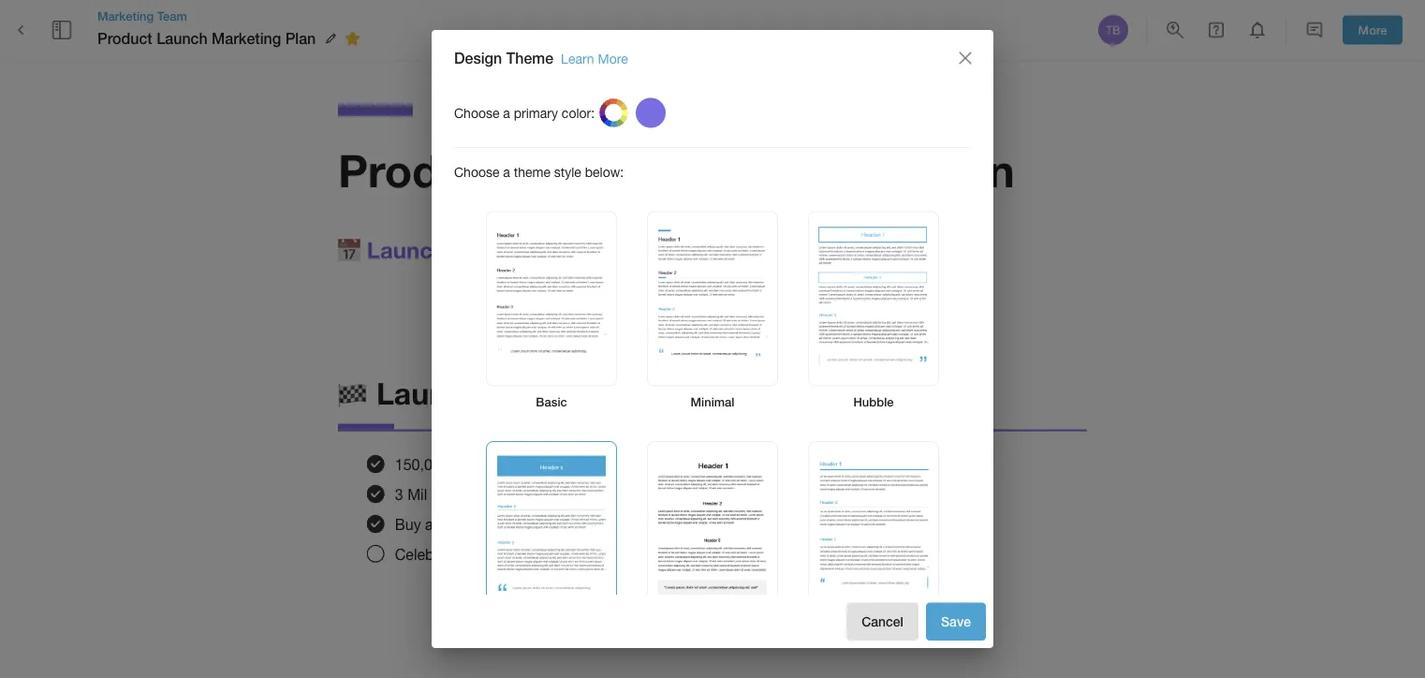 Task type: describe. For each thing, give the bounding box(es) containing it.
learn more link
[[561, 51, 628, 66]]

buying
[[464, 546, 509, 563]]

design
[[454, 49, 502, 67]]

a down the sell
[[513, 546, 521, 563]]

150,000 thousand downloads
[[395, 456, 598, 473]]

learn
[[561, 51, 594, 66]]

team
[[157, 8, 187, 23]]

date:
[[452, 236, 509, 263]]

marketing team link
[[97, 7, 366, 24]]

house!
[[526, 546, 570, 563]]

1,
[[560, 236, 579, 263]]

1 vertical spatial plan
[[921, 143, 1015, 197]]

3 mil social media impressions
[[395, 486, 603, 503]]

1 horizontal spatial product launch marketing plan
[[338, 143, 1015, 197]]

launch up 150,000
[[376, 375, 482, 411]]

3
[[395, 486, 403, 503]]

🏁
[[338, 375, 368, 411]]

my
[[538, 516, 559, 533]]

choose for choose a primary color:
[[454, 105, 500, 121]]

media
[[477, 486, 518, 503]]

thousand
[[453, 456, 520, 473]]

color:
[[562, 105, 595, 121]]

celebrate buying a house!
[[395, 546, 570, 563]]

goals
[[490, 375, 572, 411]]

more button
[[1343, 16, 1403, 44]]

cancel button
[[847, 603, 919, 641]]

old
[[563, 516, 584, 533]]

150,000
[[395, 456, 449, 473]]

buy a house and sell my old one!
[[395, 516, 617, 533]]

tb
[[1107, 23, 1121, 37]]

minimal
[[691, 395, 735, 409]]



Task type: vqa. For each thing, say whether or not it's contained in the screenshot.
bottom the product launch marketing plan
yes



Task type: locate. For each thing, give the bounding box(es) containing it.
a left primary
[[503, 105, 510, 121]]

choose a theme style below:
[[454, 164, 624, 180]]

choose down design
[[454, 105, 500, 121]]

📅
[[338, 236, 361, 263]]

a for theme
[[503, 164, 510, 180]]

0 vertical spatial plan
[[285, 29, 316, 47]]

launch down the team
[[157, 29, 208, 47]]

design theme dialog
[[432, 30, 994, 678]]

0 vertical spatial more
[[1359, 23, 1388, 37]]

0 horizontal spatial marketing
[[97, 8, 154, 23]]

2 choose from the top
[[454, 164, 500, 180]]

design theme learn more
[[454, 49, 628, 67]]

0 horizontal spatial product launch marketing plan
[[97, 29, 316, 47]]

0 horizontal spatial plan
[[285, 29, 316, 47]]

launch
[[157, 29, 208, 47], [521, 143, 679, 197], [367, 236, 446, 263], [376, 375, 482, 411]]

a for house
[[425, 516, 433, 533]]

choose a primary color:
[[454, 105, 595, 121]]

jan
[[515, 236, 554, 263]]

0 horizontal spatial more
[[598, 51, 628, 66]]

downloads
[[524, 456, 598, 473]]

plan
[[285, 29, 316, 47], [921, 143, 1015, 197]]

a right buy
[[425, 516, 433, 533]]

1 horizontal spatial more
[[1359, 23, 1388, 37]]

one!
[[588, 516, 617, 533]]

1 vertical spatial more
[[598, 51, 628, 66]]

product
[[97, 29, 152, 47], [338, 143, 508, 197]]

more inside button
[[1359, 23, 1388, 37]]

remove favorite image
[[341, 27, 364, 50]]

and
[[483, 516, 508, 533]]

launch right 📅
[[367, 236, 446, 263]]

tb button
[[1096, 12, 1131, 48]]

marketing team
[[97, 8, 187, 23]]

mil
[[408, 486, 427, 503]]

choose left theme
[[454, 164, 500, 180]]

buy
[[395, 516, 421, 533]]

2022
[[585, 236, 635, 263]]

1 horizontal spatial marketing
[[212, 29, 281, 47]]

1 vertical spatial product launch marketing plan
[[338, 143, 1015, 197]]

theme
[[506, 49, 554, 67]]

🏁 launch goals
[[338, 375, 572, 411]]

theme
[[514, 164, 551, 180]]

1 horizontal spatial plan
[[921, 143, 1015, 197]]

choose for choose a theme style below:
[[454, 164, 500, 180]]

save
[[941, 614, 971, 629]]

a
[[503, 105, 510, 121], [503, 164, 510, 180], [425, 516, 433, 533], [513, 546, 521, 563]]

marketing
[[97, 8, 154, 23], [212, 29, 281, 47], [691, 143, 909, 197]]

celebrate
[[395, 546, 460, 563]]

launch down color:
[[521, 143, 679, 197]]

cancel
[[862, 614, 904, 629]]

hubble
[[854, 395, 894, 409]]

0 vertical spatial product
[[97, 29, 152, 47]]

1 horizontal spatial product
[[338, 143, 508, 197]]

a left theme
[[503, 164, 510, 180]]

choose
[[454, 105, 500, 121], [454, 164, 500, 180]]

sell
[[512, 516, 534, 533]]

1 vertical spatial marketing
[[212, 29, 281, 47]]

📅 launch date: jan 1, 2022
[[338, 236, 635, 263]]

1 vertical spatial product
[[338, 143, 508, 197]]

more inside design theme learn more
[[598, 51, 628, 66]]

more
[[1359, 23, 1388, 37], [598, 51, 628, 66]]

basic
[[536, 395, 567, 409]]

product launch marketing plan
[[97, 29, 316, 47], [338, 143, 1015, 197]]

save button
[[926, 603, 986, 641]]

0 vertical spatial choose
[[454, 105, 500, 121]]

0 vertical spatial product launch marketing plan
[[97, 29, 316, 47]]

0 vertical spatial marketing
[[97, 8, 154, 23]]

a for primary
[[503, 105, 510, 121]]

primary
[[514, 105, 558, 121]]

impressions
[[522, 486, 603, 503]]

0 horizontal spatial product
[[97, 29, 152, 47]]

1 choose from the top
[[454, 105, 500, 121]]

2 vertical spatial marketing
[[691, 143, 909, 197]]

house
[[438, 516, 478, 533]]

style
[[554, 164, 582, 180]]

social
[[431, 486, 473, 503]]

1 vertical spatial choose
[[454, 164, 500, 180]]

below:
[[585, 164, 624, 180]]

2 horizontal spatial marketing
[[691, 143, 909, 197]]



